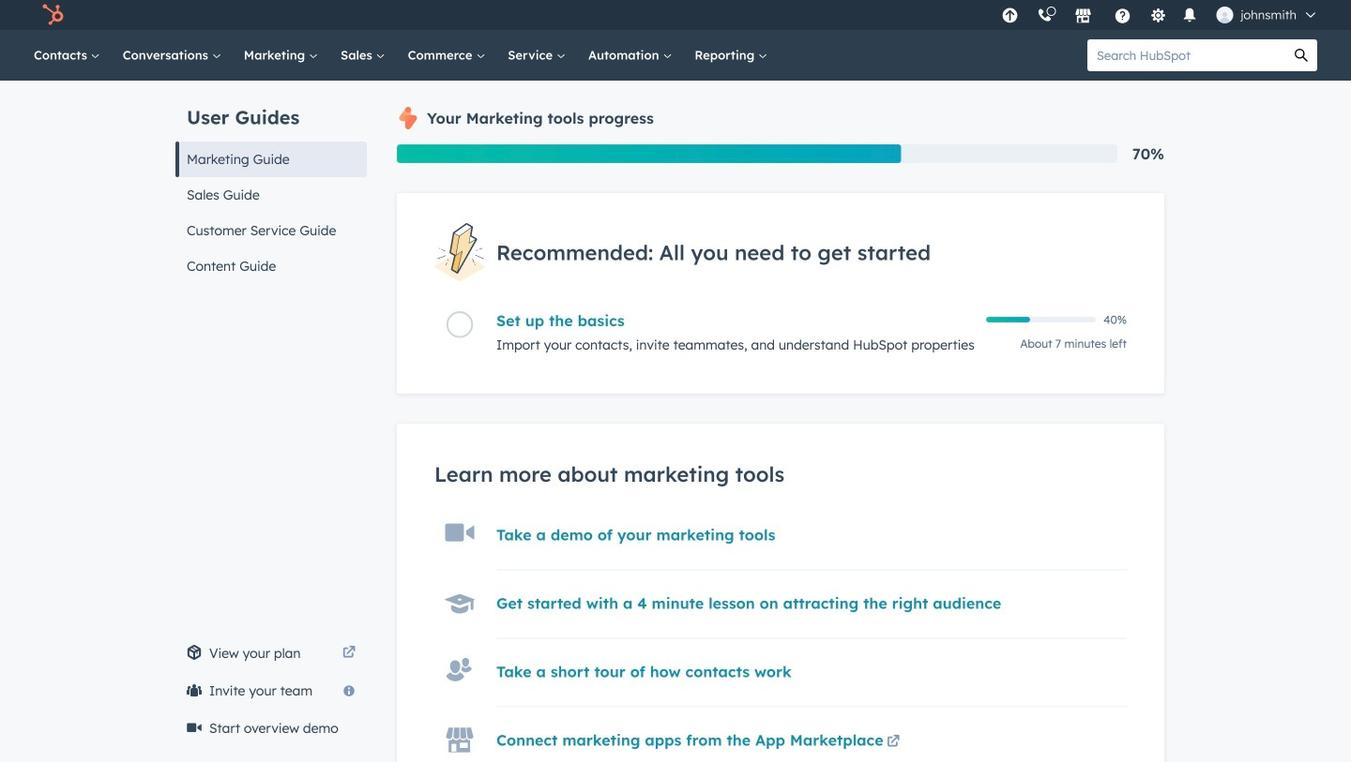 Task type: vqa. For each thing, say whether or not it's contained in the screenshot.
the User Guides ELEMENT
yes



Task type: locate. For each thing, give the bounding box(es) containing it.
progress bar
[[397, 145, 901, 163]]

marketplaces image
[[1075, 8, 1092, 25]]

user guides element
[[175, 81, 367, 284]]

john smith image
[[1216, 7, 1233, 23]]

link opens in a new window image
[[343, 643, 356, 665], [887, 732, 900, 755], [887, 737, 900, 750]]

menu
[[992, 0, 1329, 30]]



Task type: describe. For each thing, give the bounding box(es) containing it.
[object object] complete progress bar
[[986, 317, 1030, 323]]

Search HubSpot search field
[[1088, 39, 1286, 71]]

link opens in a new window image
[[343, 648, 356, 661]]



